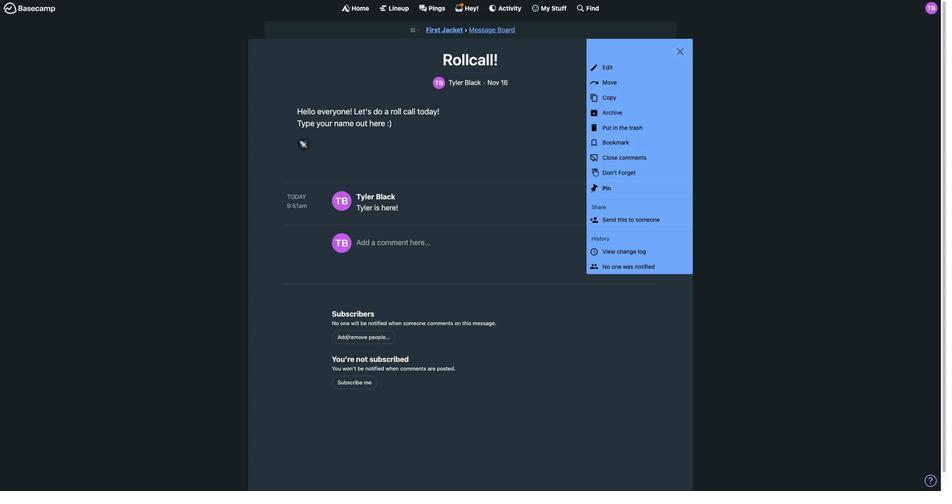 Task type: vqa. For each thing, say whether or not it's contained in the screenshot.
subscribe me
yes



Task type: describe. For each thing, give the bounding box(es) containing it.
rollcall!
[[443, 50, 498, 69]]

9:51am element
[[287, 202, 307, 209]]

edit
[[603, 64, 613, 71]]

edit link
[[587, 60, 693, 75]]

you're
[[332, 355, 355, 364]]

tyler is here!
[[357, 204, 398, 212]]

posted.
[[437, 365, 456, 372]]

you're not subscribed you won't be notified when comments are posted.
[[332, 355, 456, 372]]

close
[[603, 154, 618, 161]]

pings
[[429, 4, 445, 12]]

do
[[373, 107, 383, 116]]

here
[[370, 119, 385, 128]]

tyler black image
[[332, 234, 352, 253]]

find
[[587, 4, 599, 12]]

today element
[[287, 193, 306, 201]]

don't
[[603, 169, 617, 176]]

close comments link
[[587, 151, 693, 166]]

comments for subscribers
[[427, 320, 453, 327]]

›
[[465, 26, 468, 34]]

first jacket
[[426, 26, 463, 34]]

forget
[[619, 169, 636, 176]]

send this to someone link
[[587, 213, 693, 228]]

0 vertical spatial notified
[[635, 263, 655, 270]]

subscribers no one will be notified when someone comments on this message.
[[332, 310, 497, 327]]

share send this to someone
[[592, 204, 660, 223]]

everyone!
[[317, 107, 352, 116]]

hey!
[[465, 4, 479, 12]]

nov 16
[[488, 79, 508, 86]]

someone inside share send this to someone
[[636, 216, 660, 223]]

someone inside subscribers no one will be notified when someone comments on this message.
[[403, 320, 426, 327]]

hello everyone! let's do a roll call today! type your name out here :)
[[297, 107, 440, 128]]

1 vertical spatial tyler
[[357, 193, 374, 201]]

hey! button
[[455, 3, 479, 12]]

move
[[603, 79, 617, 86]]

stuff
[[552, 4, 567, 12]]

roll
[[391, 107, 402, 116]]

copy
[[603, 94, 617, 101]]

0 vertical spatial black
[[465, 79, 481, 86]]

put in the trash
[[603, 124, 643, 131]]

16
[[501, 79, 508, 86]]

comment
[[377, 238, 408, 247]]

this inside share send this to someone
[[618, 216, 628, 223]]

today!
[[417, 107, 440, 116]]

in
[[613, 124, 618, 131]]

trash
[[630, 124, 643, 131]]

will
[[351, 320, 359, 327]]

bookmark
[[603, 139, 629, 146]]

not
[[356, 355, 368, 364]]

add a comment here…
[[357, 238, 431, 247]]

here!
[[382, 204, 398, 212]]

jacket
[[442, 26, 463, 34]]

no one was notified
[[603, 263, 655, 270]]

2 vertical spatial tyler
[[357, 204, 373, 212]]

bookmark link
[[587, 136, 693, 151]]

a inside add a comment here… button
[[372, 238, 376, 247]]

archive link
[[587, 105, 693, 120]]

the
[[619, 124, 628, 131]]

activity link
[[489, 4, 522, 12]]

subscribed
[[370, 355, 409, 364]]

find button
[[577, 4, 599, 12]]

call
[[403, 107, 416, 116]]

you
[[332, 365, 341, 372]]

won't
[[343, 365, 356, 372]]

add a comment here… button
[[357, 234, 650, 270]]

add/remove
[[338, 334, 367, 341]]

2 vertical spatial tyler black image
[[332, 191, 352, 211]]

share
[[592, 204, 606, 211]]

view change log
[[603, 248, 646, 255]]

subscribe
[[338, 379, 363, 386]]

my
[[541, 4, 550, 12]]

0 horizontal spatial black
[[376, 193, 395, 201]]

hello
[[297, 107, 315, 116]]

2 horizontal spatial comments
[[619, 154, 647, 161]]

1 vertical spatial tyler black image
[[433, 77, 445, 89]]

pin button
[[587, 181, 693, 196]]



Task type: locate. For each thing, give the bounding box(es) containing it.
home link
[[342, 4, 369, 12]]

notified up me
[[365, 365, 384, 372]]

activity
[[499, 4, 522, 12]]

0 horizontal spatial tyler black image
[[332, 191, 352, 211]]

no
[[603, 263, 610, 270], [332, 320, 339, 327]]

message.
[[473, 320, 497, 327]]

one left will
[[341, 320, 350, 327]]

lineup
[[389, 4, 409, 12]]

1 horizontal spatial this
[[618, 216, 628, 223]]

one
[[612, 263, 622, 270], [341, 320, 350, 327]]

comments left are
[[400, 365, 426, 372]]

black left nov
[[465, 79, 481, 86]]

main element
[[0, 0, 941, 16]]

don't forget
[[603, 169, 636, 176]]

view change log link
[[587, 244, 693, 259]]

0 horizontal spatial comments
[[400, 365, 426, 372]]

a right do
[[385, 107, 389, 116]]

people…
[[369, 334, 390, 341]]

tyler up 'tyler is here!' at the top left of the page
[[357, 193, 374, 201]]

your
[[317, 119, 332, 128]]

don't forget link
[[587, 166, 693, 181]]

comments inside subscribers no one will be notified when someone comments on this message.
[[427, 320, 453, 327]]

put
[[603, 124, 612, 131]]

1 vertical spatial notified
[[368, 320, 387, 327]]

0 horizontal spatial tyler black
[[357, 193, 395, 201]]

message
[[469, 26, 496, 34]]

0 vertical spatial a
[[385, 107, 389, 116]]

this right on at left
[[462, 320, 471, 327]]

1 horizontal spatial one
[[612, 263, 622, 270]]

lineup link
[[379, 4, 409, 12]]

home
[[352, 4, 369, 12]]

1 vertical spatial a
[[372, 238, 376, 247]]

0 horizontal spatial a
[[372, 238, 376, 247]]

one inside subscribers no one will be notified when someone comments on this message.
[[341, 320, 350, 327]]

be right will
[[361, 320, 367, 327]]

tyler black image inside 'main' element
[[926, 2, 938, 14]]

1 vertical spatial one
[[341, 320, 350, 327]]

be inside subscribers no one will be notified when someone comments on this message.
[[361, 320, 367, 327]]

when inside subscribers no one will be notified when someone comments on this message.
[[389, 320, 402, 327]]

move link
[[587, 75, 693, 90]]

first jacket link
[[426, 26, 463, 34]]

put in the trash link
[[587, 120, 693, 136]]

0 horizontal spatial one
[[341, 320, 350, 327]]

archive
[[603, 109, 623, 116]]

1 vertical spatial be
[[358, 365, 364, 372]]

1 horizontal spatial no
[[603, 263, 610, 270]]

no inside subscribers no one will be notified when someone comments on this message.
[[332, 320, 339, 327]]

switch accounts image
[[3, 2, 56, 15]]

1 horizontal spatial comments
[[427, 320, 453, 327]]

2 horizontal spatial tyler black image
[[926, 2, 938, 14]]

tyler black up "is"
[[357, 193, 395, 201]]

0 vertical spatial no
[[603, 263, 610, 270]]

subscribers
[[332, 310, 375, 318]]

tyler black
[[449, 79, 481, 86], [357, 193, 395, 201]]

is
[[374, 204, 380, 212]]

0 vertical spatial tyler black image
[[926, 2, 938, 14]]

a inside hello everyone! let's do a roll call today! type your name out here :)
[[385, 107, 389, 116]]

1 vertical spatial someone
[[403, 320, 426, 327]]

send
[[603, 216, 616, 223]]

here…
[[410, 238, 431, 247]]

no left will
[[332, 320, 339, 327]]

0 vertical spatial one
[[612, 263, 622, 270]]

notified down log
[[635, 263, 655, 270]]

0 vertical spatial be
[[361, 320, 367, 327]]

subscribe me
[[338, 379, 372, 386]]

0 vertical spatial this
[[618, 216, 628, 223]]

1 vertical spatial when
[[386, 365, 399, 372]]

notified inside subscribers no one will be notified when someone comments on this message.
[[368, 320, 387, 327]]

to
[[629, 216, 634, 223]]

0 vertical spatial tyler black
[[449, 79, 481, 86]]

one left 'was'
[[612, 263, 622, 270]]

type
[[297, 119, 315, 128]]

a
[[385, 107, 389, 116], [372, 238, 376, 247]]

tyler black down rollcall! on the top of page
[[449, 79, 481, 86]]

0 vertical spatial comments
[[619, 154, 647, 161]]

comments up forget
[[619, 154, 647, 161]]

be
[[361, 320, 367, 327], [358, 365, 364, 372]]

on
[[455, 320, 461, 327]]

0 vertical spatial when
[[389, 320, 402, 327]]

1 vertical spatial black
[[376, 193, 395, 201]]

a right add
[[372, 238, 376, 247]]

tyler left "is"
[[357, 204, 373, 212]]

my stuff
[[541, 4, 567, 12]]

pin
[[603, 185, 611, 192]]

:)
[[387, 119, 392, 128]]

add
[[357, 238, 370, 247]]

copy link
[[587, 90, 693, 105]]

my stuff button
[[531, 4, 567, 12]]

no down view
[[603, 263, 610, 270]]

first
[[426, 26, 440, 34]]

notified up people…
[[368, 320, 387, 327]]

nov 16 element
[[488, 79, 508, 86]]

comments
[[619, 154, 647, 161], [427, 320, 453, 327], [400, 365, 426, 372]]

tyler
[[449, 79, 463, 86], [357, 193, 374, 201], [357, 204, 373, 212]]

› message board
[[465, 26, 515, 34]]

1 horizontal spatial a
[[385, 107, 389, 116]]

message board link
[[469, 26, 515, 34]]

me
[[364, 379, 372, 386]]

9:51am
[[287, 202, 307, 209]]

out
[[356, 119, 368, 128]]

today
[[287, 193, 306, 200]]

comments left on at left
[[427, 320, 453, 327]]

1 vertical spatial this
[[462, 320, 471, 327]]

black up "here!"
[[376, 193, 395, 201]]

change
[[617, 248, 637, 255]]

comments for you're
[[400, 365, 426, 372]]

1 horizontal spatial tyler black
[[449, 79, 481, 86]]

tyler black image
[[926, 2, 938, 14], [433, 77, 445, 89], [332, 191, 352, 211]]

1 vertical spatial tyler black
[[357, 193, 395, 201]]

0 vertical spatial someone
[[636, 216, 660, 223]]

0 horizontal spatial no
[[332, 320, 339, 327]]

1 vertical spatial comments
[[427, 320, 453, 327]]

tyler down rollcall! on the top of page
[[449, 79, 463, 86]]

add/remove people…
[[338, 334, 390, 341]]

notified
[[635, 263, 655, 270], [368, 320, 387, 327], [365, 365, 384, 372]]

this inside subscribers no one will be notified when someone comments on this message.
[[462, 320, 471, 327]]

when inside you're not subscribed you won't be notified when comments are posted.
[[386, 365, 399, 372]]

when up people…
[[389, 320, 402, 327]]

are
[[428, 365, 436, 372]]

history
[[592, 236, 610, 242]]

nov
[[488, 79, 499, 86]]

0 horizontal spatial this
[[462, 320, 471, 327]]

be down not
[[358, 365, 364, 372]]

1 horizontal spatial someone
[[636, 216, 660, 223]]

1 horizontal spatial black
[[465, 79, 481, 86]]

board
[[498, 26, 515, 34]]

today 9:51am
[[287, 193, 307, 209]]

0 horizontal spatial someone
[[403, 320, 426, 327]]

1 horizontal spatial tyler black image
[[433, 77, 445, 89]]

close comments
[[603, 154, 647, 161]]

1 vertical spatial no
[[332, 320, 339, 327]]

comments inside you're not subscribed you won't be notified when comments are posted.
[[400, 365, 426, 372]]

view
[[603, 248, 616, 255]]

subscribe me button
[[332, 376, 377, 390]]

today link
[[287, 193, 324, 201]]

2 vertical spatial comments
[[400, 365, 426, 372]]

someone
[[636, 216, 660, 223], [403, 320, 426, 327]]

was
[[623, 263, 634, 270]]

be inside you're not subscribed you won't be notified when comments are posted.
[[358, 365, 364, 372]]

0 vertical spatial tyler
[[449, 79, 463, 86]]

let's
[[354, 107, 372, 116]]

notified inside you're not subscribed you won't be notified when comments are posted.
[[365, 365, 384, 372]]

when down subscribed on the left bottom
[[386, 365, 399, 372]]

name
[[334, 119, 354, 128]]

add/remove people… link
[[332, 331, 396, 344]]

log
[[638, 248, 646, 255]]

this left "to"
[[618, 216, 628, 223]]

2 vertical spatial notified
[[365, 365, 384, 372]]

9:51am link
[[287, 201, 324, 210]]



